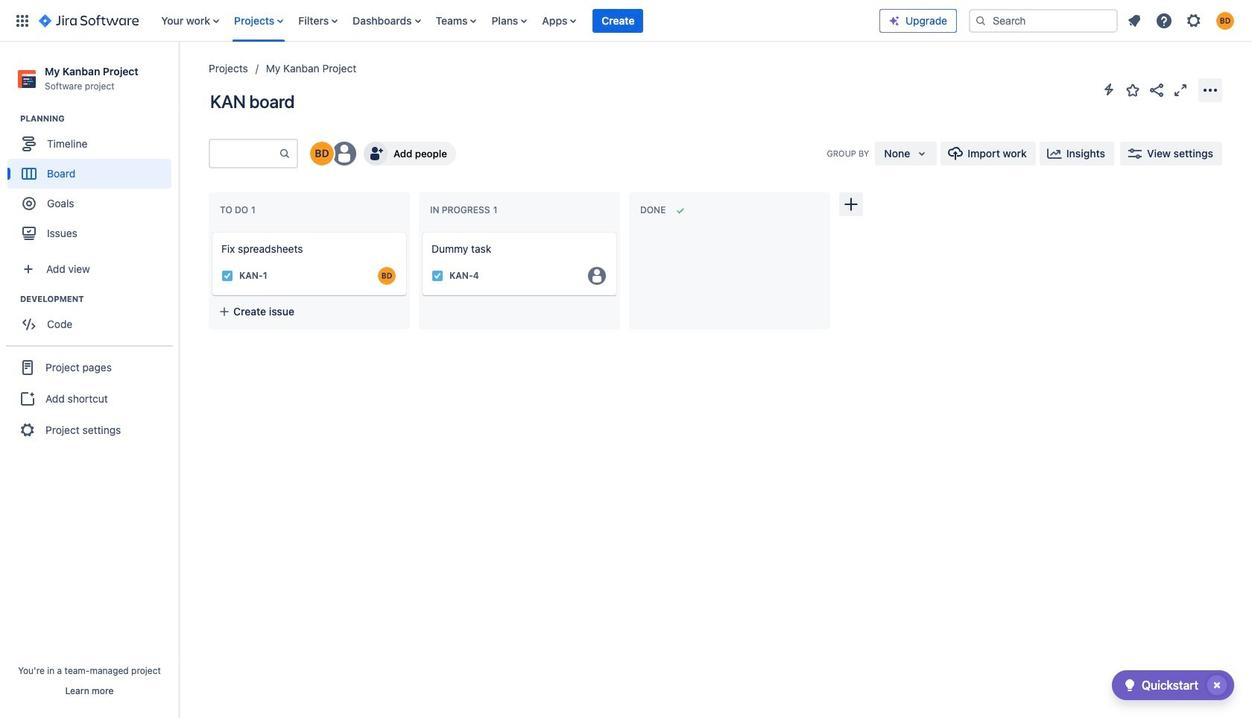 Task type: vqa. For each thing, say whether or not it's contained in the screenshot.
goal image
yes



Task type: locate. For each thing, give the bounding box(es) containing it.
task image down the in progress element
[[432, 270, 444, 282]]

0 horizontal spatial create issue image
[[202, 222, 220, 240]]

1 vertical spatial group
[[7, 293, 178, 344]]

2 task image from the left
[[432, 270, 444, 282]]

create issue image down the in progress element
[[412, 222, 430, 240]]

goal image
[[22, 197, 36, 210]]

your profile and settings image
[[1217, 12, 1235, 29]]

1 horizontal spatial task image
[[432, 270, 444, 282]]

1 vertical spatial heading
[[20, 293, 178, 305]]

banner
[[0, 0, 1253, 42]]

automations menu button icon image
[[1101, 81, 1119, 98]]

0 vertical spatial group
[[7, 113, 178, 253]]

list item
[[593, 0, 644, 41]]

sidebar element
[[0, 42, 179, 718]]

group
[[7, 113, 178, 253], [7, 293, 178, 344], [6, 345, 173, 451]]

check image
[[1121, 676, 1139, 694]]

import image
[[947, 145, 965, 163]]

2 create issue image from the left
[[412, 222, 430, 240]]

1 horizontal spatial list
[[1122, 7, 1244, 34]]

help image
[[1156, 12, 1174, 29]]

0 vertical spatial heading
[[20, 113, 178, 125]]

1 heading from the top
[[20, 113, 178, 125]]

group for development image
[[7, 293, 178, 344]]

1 create issue image from the left
[[202, 222, 220, 240]]

task image down 'to do' element
[[221, 270, 233, 282]]

Search field
[[969, 9, 1119, 32]]

view settings image
[[1127, 145, 1145, 163]]

heading for planning icon on the left
[[20, 113, 178, 125]]

jira software image
[[39, 12, 139, 29], [39, 12, 139, 29]]

heading
[[20, 113, 178, 125], [20, 293, 178, 305]]

None search field
[[969, 9, 1119, 32]]

star kan board image
[[1125, 81, 1142, 99]]

more actions image
[[1202, 81, 1220, 99]]

Search this board text field
[[210, 140, 279, 167]]

create issue image down 'to do' element
[[202, 222, 220, 240]]

1 horizontal spatial create issue image
[[412, 222, 430, 240]]

2 heading from the top
[[20, 293, 178, 305]]

task image
[[221, 270, 233, 282], [432, 270, 444, 282]]

settings image
[[1186, 12, 1204, 29]]

0 horizontal spatial task image
[[221, 270, 233, 282]]

create issue image
[[202, 222, 220, 240], [412, 222, 430, 240]]

heading for development image
[[20, 293, 178, 305]]

sidebar navigation image
[[163, 60, 195, 89]]

create issue image for the in progress element
[[412, 222, 430, 240]]

list
[[154, 0, 880, 41], [1122, 7, 1244, 34]]

1 task image from the left
[[221, 270, 233, 282]]



Task type: describe. For each thing, give the bounding box(es) containing it.
in progress element
[[430, 204, 501, 216]]

to do element
[[220, 204, 259, 216]]

enter full screen image
[[1172, 81, 1190, 99]]

search image
[[975, 15, 987, 26]]

group for planning icon on the left
[[7, 113, 178, 253]]

create column image
[[843, 195, 861, 213]]

task image for the in progress element
[[432, 270, 444, 282]]

create issue image for 'to do' element
[[202, 222, 220, 240]]

planning image
[[2, 110, 20, 128]]

add people image
[[367, 145, 385, 163]]

notifications image
[[1126, 12, 1144, 29]]

appswitcher icon image
[[13, 12, 31, 29]]

task image for 'to do' element
[[221, 270, 233, 282]]

0 horizontal spatial list
[[154, 0, 880, 41]]

primary element
[[9, 0, 880, 41]]

2 vertical spatial group
[[6, 345, 173, 451]]

development image
[[2, 290, 20, 308]]

dismiss quickstart image
[[1206, 673, 1230, 697]]



